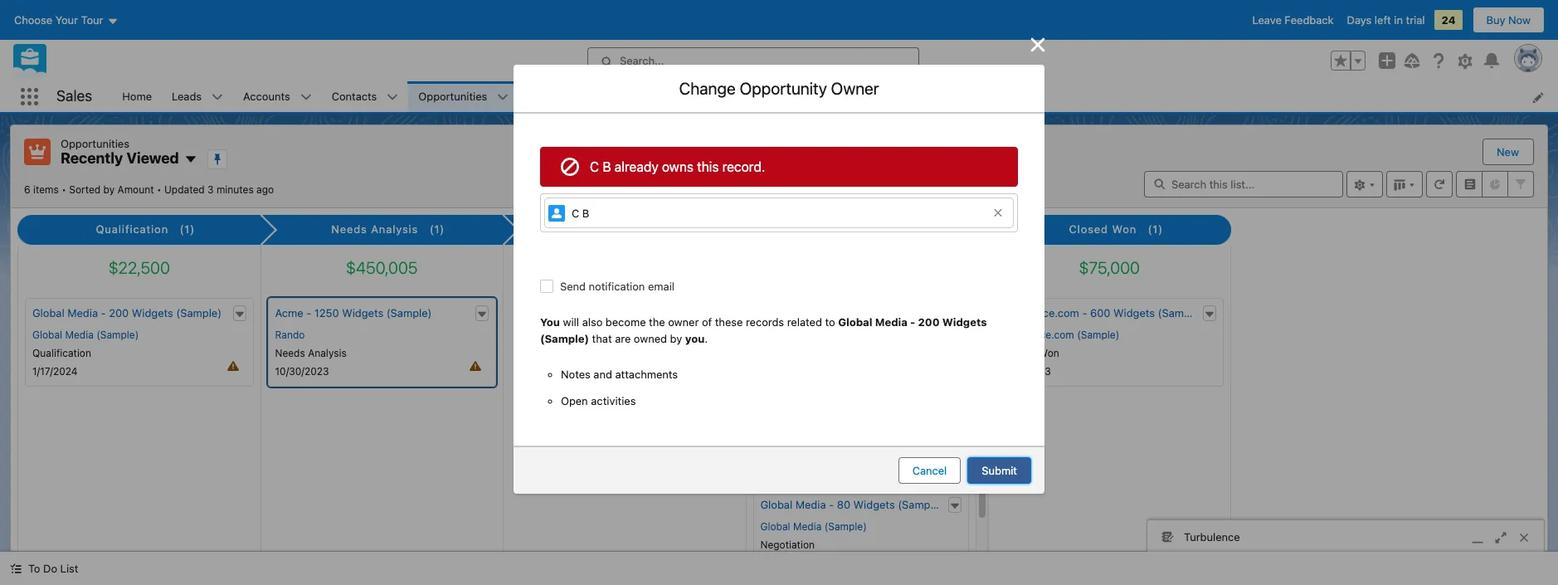 Task type: locate. For each thing, give the bounding box(es) containing it.
buy
[[1487, 13, 1506, 27]]

left
[[1375, 13, 1392, 27]]

1 vertical spatial qualification
[[32, 347, 91, 360]]

0 vertical spatial needs
[[331, 223, 367, 236]]

become
[[606, 316, 646, 329]]

media down global media - 80 widgets (sample) link
[[794, 521, 822, 533]]

0 vertical spatial opportunities
[[419, 89, 488, 103]]

1 horizontal spatial closed
[[1070, 223, 1109, 236]]

analysis inside rando needs analysis 10/30/2023
[[308, 347, 347, 360]]

change opportunity owner
[[679, 79, 880, 98]]

negotiation
[[826, 223, 893, 236], [761, 443, 815, 456], [761, 539, 815, 551]]

0 horizontal spatial won
[[1039, 347, 1060, 360]]

1 horizontal spatial by
[[670, 332, 683, 345]]

0 horizontal spatial global media (sample) link
[[32, 328, 139, 343]]

1 horizontal spatial analysis
[[371, 223, 419, 236]]

3 (1) from the left
[[1148, 223, 1164, 236]]

media inside global media (sample) qualification 1/17/2024
[[65, 329, 94, 341]]

200 right 210
[[919, 316, 940, 329]]

200 down '$22,500'
[[109, 306, 129, 319]]

(sample)
[[176, 306, 222, 319], [387, 306, 432, 319], [914, 306, 959, 319], [1158, 306, 1204, 319], [96, 329, 139, 341], [835, 329, 877, 341], [1078, 329, 1120, 341], [540, 332, 589, 345], [898, 498, 944, 511], [825, 521, 867, 533]]

home
[[122, 89, 152, 103]]

1 vertical spatial by
[[670, 332, 683, 345]]

global media - 200 widgets (sample)
[[32, 306, 222, 319], [540, 316, 987, 345]]

1 salesforce.com (sample) link from the left
[[761, 328, 877, 343]]

list containing home
[[112, 81, 1559, 112]]

related
[[787, 316, 822, 329]]

global media (sample) link down 80
[[761, 520, 867, 535]]

0 vertical spatial closed
[[1070, 223, 1109, 236]]

c for c b already owns this record.
[[590, 159, 599, 174]]

b left already
[[603, 159, 611, 174]]

1 vertical spatial group
[[561, 367, 998, 409]]

- right 210
[[911, 316, 916, 329]]

closed up 4/19/2023
[[1004, 347, 1036, 360]]

that
[[592, 332, 612, 345]]

open
[[561, 394, 588, 407]]

• right amount at left top
[[157, 183, 162, 195]]

won up the $75,000 at right
[[1113, 223, 1137, 236]]

c
[[590, 159, 599, 174], [572, 207, 580, 220]]

2 salesforce.com (sample) link from the left
[[1004, 328, 1120, 343]]

0 horizontal spatial closed
[[1004, 347, 1036, 360]]

amount
[[118, 183, 154, 195]]

analysis up $450,005
[[371, 223, 419, 236]]

0 horizontal spatial c
[[572, 207, 580, 220]]

- up global media (sample) qualification 1/17/2024
[[101, 306, 106, 319]]

6 items • sorted by amount • updated 3 minutes ago
[[24, 183, 274, 195]]

group
[[1331, 51, 1366, 71], [561, 367, 998, 409]]

0 horizontal spatial salesforce.com (sample) link
[[761, 328, 877, 343]]

group down days
[[1331, 51, 1366, 71]]

text default image
[[950, 308, 961, 320], [950, 500, 961, 512], [10, 563, 22, 575]]

won
[[1113, 223, 1137, 236], [1039, 347, 1060, 360]]

210
[[848, 306, 866, 319]]

qualification up '$22,500'
[[96, 223, 169, 236]]

- left 600
[[1083, 306, 1088, 319]]

global media - 200 widgets (sample) link
[[32, 305, 222, 322]]

global media - 80 widgets (sample) link
[[761, 497, 944, 513]]

won inside salesforce.com (sample) closed won 4/19/2023
[[1039, 347, 1060, 360]]

salesforce.com (sample)
[[761, 329, 877, 341]]

and
[[594, 368, 613, 381]]

of
[[702, 316, 712, 329]]

1 vertical spatial negotiation
[[761, 443, 815, 456]]

1 horizontal spatial 200
[[919, 316, 940, 329]]

1 vertical spatial closed
[[1004, 347, 1036, 360]]

• right the items
[[62, 183, 66, 195]]

1 horizontal spatial opportunities
[[419, 89, 488, 103]]

global media - 200 widgets (sample) inside recently viewed|opportunities|list view element
[[32, 306, 222, 319]]

by inside recently viewed|opportunities|list view element
[[103, 183, 115, 195]]

salesforce.com up 4/19/2023
[[1004, 329, 1075, 341]]

media up global media (sample) qualification 1/17/2024
[[67, 306, 98, 319]]

c up send at the left of the page
[[572, 207, 580, 220]]

text default image
[[234, 308, 245, 320], [476, 308, 488, 320], [1204, 308, 1216, 320]]

(1) down 'updated'
[[180, 223, 195, 236]]

1 horizontal spatial group
[[1331, 51, 1366, 71]]

you
[[540, 316, 560, 329]]

salesforce.com up salesforce.com (sample)
[[761, 306, 837, 319]]

0 vertical spatial won
[[1113, 223, 1137, 236]]

items
[[33, 183, 59, 195]]

salesforce.com up salesforce.com (sample) closed won 4/19/2023
[[1004, 306, 1080, 319]]

opportunities image
[[24, 139, 51, 165]]

sales
[[56, 87, 92, 105]]

salesforce.com down the related
[[761, 329, 832, 341]]

c left already
[[590, 159, 599, 174]]

closed up the $75,000 at right
[[1070, 223, 1109, 236]]

$75,000
[[1080, 258, 1140, 277]]

1 vertical spatial global media (sample) link
[[761, 520, 867, 535]]

notes
[[561, 368, 591, 381]]

global media (sample) link
[[32, 328, 139, 343], [761, 520, 867, 535]]

by
[[103, 183, 115, 195], [670, 332, 683, 345]]

(1) right needs analysis
[[430, 223, 445, 236]]

global media - 80 widgets (sample)
[[761, 498, 944, 511]]

feedback
[[1285, 13, 1334, 27]]

1 text default image from the left
[[234, 308, 245, 320]]

0 horizontal spatial by
[[103, 183, 115, 195]]

Search Recently Viewed list view. search field
[[1145, 171, 1344, 197]]

new button
[[1484, 139, 1533, 164]]

media right 210
[[875, 316, 908, 329]]

0 vertical spatial by
[[103, 183, 115, 195]]

1 horizontal spatial global media (sample) link
[[761, 520, 867, 535]]

1 horizontal spatial (1)
[[430, 223, 445, 236]]

(1) for $75,000
[[1148, 223, 1164, 236]]

0 horizontal spatial text default image
[[234, 308, 245, 320]]

global inside global media - 200 widgets (sample)
[[839, 316, 873, 329]]

list view controls image
[[1347, 171, 1384, 197]]

2 vertical spatial negotiation
[[761, 539, 815, 551]]

0 vertical spatial group
[[1331, 51, 1366, 71]]

list item
[[519, 81, 606, 112]]

0 horizontal spatial •
[[62, 183, 66, 195]]

0 horizontal spatial qualification
[[32, 347, 91, 360]]

None search field
[[1145, 171, 1344, 197]]

buy now button
[[1473, 7, 1546, 33]]

- inside global media - 200 widgets (sample)
[[911, 316, 916, 329]]

global up 1/17/2024
[[32, 329, 62, 341]]

needs down rando link
[[275, 347, 305, 360]]

0 horizontal spatial group
[[561, 367, 998, 409]]

dashboards list item
[[675, 81, 777, 112]]

1 vertical spatial needs
[[275, 347, 305, 360]]

email
[[648, 280, 675, 293]]

analysis
[[371, 223, 419, 236], [308, 347, 347, 360]]

c for c b
[[572, 207, 580, 220]]

0 horizontal spatial 200
[[109, 306, 129, 319]]

text default image for salesforce.com - 210 widgets (sample)
[[950, 308, 961, 320]]

1 vertical spatial won
[[1039, 347, 1060, 360]]

2 (1) from the left
[[430, 223, 445, 236]]

days
[[1348, 13, 1372, 27]]

0 vertical spatial qualification
[[96, 223, 169, 236]]

0 horizontal spatial analysis
[[308, 347, 347, 360]]

will
[[563, 316, 579, 329]]

3 text default image from the left
[[1204, 308, 1216, 320]]

salesforce.com (sample) link
[[761, 328, 877, 343], [1004, 328, 1120, 343]]

media
[[67, 306, 98, 319], [875, 316, 908, 329], [65, 329, 94, 341], [796, 498, 826, 511], [794, 521, 822, 533]]

2 horizontal spatial text default image
[[1204, 308, 1216, 320]]

- left 80
[[829, 498, 834, 511]]

0 vertical spatial c
[[590, 159, 599, 174]]

0 horizontal spatial needs
[[275, 347, 305, 360]]

by right sorted at left
[[103, 183, 115, 195]]

global down global media - 80 widgets (sample) link
[[761, 521, 791, 533]]

1 horizontal spatial salesforce.com (sample) link
[[1004, 328, 1120, 343]]

1 vertical spatial analysis
[[308, 347, 347, 360]]

qualification up 1/17/2024
[[32, 347, 91, 360]]

b up send at the left of the page
[[583, 207, 590, 220]]

2 horizontal spatial (1)
[[1148, 223, 1164, 236]]

(sample) inside global media (sample) qualification 1/17/2024
[[96, 329, 139, 341]]

0 vertical spatial global media (sample) link
[[32, 328, 139, 343]]

leave feedback link
[[1253, 13, 1334, 27]]

qualification inside global media (sample) qualification 1/17/2024
[[32, 347, 91, 360]]

opportunities inside list item
[[419, 89, 488, 103]]

(sample) inside global media (sample) negotiation
[[825, 521, 867, 533]]

list
[[112, 81, 1559, 112]]

1/17/2024
[[32, 365, 78, 378]]

1 horizontal spatial b
[[603, 159, 611, 174]]

viewed
[[127, 149, 179, 167]]

open activities
[[561, 394, 636, 407]]

media inside global media - 200 widgets (sample)
[[875, 316, 908, 329]]

salesforce.com for salesforce.com (sample)
[[761, 329, 832, 341]]

1 vertical spatial text default image
[[950, 500, 961, 512]]

send notification email
[[560, 280, 675, 293]]

ago
[[257, 183, 274, 195]]

text default image for global media - 80 widgets (sample)
[[950, 500, 961, 512]]

global media (sample) qualification 1/17/2024
[[32, 329, 139, 378]]

1 horizontal spatial qualification
[[96, 223, 169, 236]]

salesforce.com (sample) link down 600
[[1004, 328, 1120, 343]]

global right to
[[839, 316, 873, 329]]

$22,500
[[108, 258, 170, 277]]

needs up $450,005
[[331, 223, 367, 236]]

salesforce.com (sample) link for 600
[[1004, 328, 1120, 343]]

closed
[[1070, 223, 1109, 236], [1004, 347, 1036, 360]]

- left 210
[[840, 306, 845, 319]]

reports
[[786, 89, 826, 103]]

Send notification email checkbox
[[540, 280, 554, 293]]

dashboards
[[685, 89, 745, 103]]

activities
[[591, 394, 636, 407]]

1 horizontal spatial c
[[590, 159, 599, 174]]

1 vertical spatial b
[[583, 207, 590, 220]]

salesforce.com for salesforce.com - 210 widgets (sample)
[[761, 306, 837, 319]]

0 horizontal spatial b
[[583, 207, 590, 220]]

none search field inside recently viewed|opportunities|list view element
[[1145, 171, 1344, 197]]

(1) right closed won
[[1148, 223, 1164, 236]]

global media (sample) link down global media - 200 widgets (sample) link
[[32, 328, 139, 343]]

analysis up 10/30/2023
[[308, 347, 347, 360]]

200
[[109, 306, 129, 319], [919, 316, 940, 329]]

contacts link
[[322, 81, 387, 112]]

1 vertical spatial opportunities
[[61, 137, 129, 150]]

reports list item
[[777, 81, 857, 112]]

by down owner
[[670, 332, 683, 345]]

qualification
[[96, 223, 169, 236], [32, 347, 91, 360]]

global inside global media (sample) negotiation
[[761, 521, 791, 533]]

1 • from the left
[[62, 183, 66, 195]]

widgets
[[132, 306, 173, 319], [342, 306, 384, 319], [869, 306, 911, 319], [1114, 306, 1156, 319], [943, 316, 987, 329], [854, 498, 895, 511]]

opportunity
[[740, 79, 827, 98]]

200 inside recently viewed|opportunities|list view element
[[109, 306, 129, 319]]

turbulence
[[1184, 530, 1241, 543]]

1 (1) from the left
[[180, 223, 195, 236]]

(1)
[[180, 223, 195, 236], [430, 223, 445, 236], [1148, 223, 1164, 236]]

2 text default image from the left
[[476, 308, 488, 320]]

1 horizontal spatial text default image
[[476, 308, 488, 320]]

(3)
[[904, 223, 921, 236]]

global media (sample) link for 80
[[761, 520, 867, 535]]

-
[[101, 306, 106, 319], [306, 306, 311, 319], [840, 306, 845, 319], [1083, 306, 1088, 319], [911, 316, 916, 329], [829, 498, 834, 511]]

1 horizontal spatial needs
[[331, 223, 367, 236]]

0 vertical spatial text default image
[[950, 308, 961, 320]]

media up 1/17/2024
[[65, 329, 94, 341]]

accounts
[[243, 89, 290, 103]]

change
[[679, 79, 736, 98]]

recently viewed|opportunities|list view element
[[10, 125, 1549, 579]]

0 horizontal spatial opportunities
[[61, 137, 129, 150]]

0 vertical spatial b
[[603, 159, 611, 174]]

2 vertical spatial text default image
[[10, 563, 22, 575]]

1 horizontal spatial •
[[157, 183, 162, 195]]

•
[[62, 183, 66, 195], [157, 183, 162, 195]]

do
[[43, 562, 57, 575]]

opportunities
[[419, 89, 488, 103], [61, 137, 129, 150]]

salesforce.com (sample) link down 210
[[761, 328, 877, 343]]

24
[[1442, 13, 1456, 27]]

global
[[32, 306, 64, 319], [839, 316, 873, 329], [32, 329, 62, 341], [761, 498, 793, 511], [761, 521, 791, 533]]

won up 4/19/2023
[[1039, 347, 1060, 360]]

0 horizontal spatial (1)
[[180, 223, 195, 236]]

group down salesforce.com (sample)
[[561, 367, 998, 409]]

needs
[[331, 223, 367, 236], [275, 347, 305, 360]]

0 horizontal spatial global media - 200 widgets (sample)
[[32, 306, 222, 319]]

quotes link
[[857, 81, 913, 112]]

salesforce.com (sample) closed won 4/19/2023
[[1004, 329, 1120, 378]]

salesforce.com (sample) link for 210
[[761, 328, 877, 343]]

1 vertical spatial c
[[572, 207, 580, 220]]



Task type: vqa. For each thing, say whether or not it's contained in the screenshot.
'(Sample)' within Acme (Sample) 10/18/2023
no



Task type: describe. For each thing, give the bounding box(es) containing it.
salesforce.com for salesforce.com - 600 widgets (sample)
[[1004, 306, 1080, 319]]

trial
[[1407, 13, 1426, 27]]

b for c b
[[583, 207, 590, 220]]

.
[[705, 332, 708, 345]]

1 horizontal spatial global media - 200 widgets (sample)
[[540, 316, 987, 345]]

owned
[[634, 332, 667, 345]]

salesforce.com - 210 widgets (sample) link
[[761, 305, 959, 322]]

(sample) inside salesforce.com (sample) closed won 4/19/2023
[[1078, 329, 1120, 341]]

global up global media (sample) negotiation
[[761, 498, 793, 511]]

widgets inside global media - 200 widgets (sample)
[[943, 316, 987, 329]]

negotiation inside global media (sample) negotiation
[[761, 539, 815, 551]]

(1) for $22,500
[[180, 223, 195, 236]]

- left 1250
[[306, 306, 311, 319]]

reports link
[[777, 81, 836, 112]]

that are owned by you .
[[589, 332, 708, 345]]

salesforce.com - 210 widgets (sample)
[[761, 306, 959, 319]]

inverse image
[[1028, 35, 1048, 55]]

home link
[[112, 81, 162, 112]]

1250
[[314, 306, 339, 319]]

c b
[[572, 207, 590, 220]]

search...
[[620, 54, 664, 67]]

leave
[[1253, 13, 1282, 27]]

media inside global media (sample) negotiation
[[794, 521, 822, 533]]

text default image for $22,500
[[234, 308, 245, 320]]

recently viewed status
[[24, 183, 164, 195]]

c b already owns this record.
[[590, 159, 766, 174]]

owner
[[831, 79, 880, 98]]

$450,005
[[346, 258, 418, 277]]

0 vertical spatial analysis
[[371, 223, 419, 236]]

cancel
[[913, 464, 947, 478]]

new
[[1497, 145, 1520, 159]]

2 • from the left
[[157, 183, 162, 195]]

cancel button
[[899, 458, 961, 484]]

submit button
[[968, 458, 1032, 484]]

closed won
[[1070, 223, 1137, 236]]

leads list item
[[162, 81, 233, 112]]

in
[[1395, 13, 1404, 27]]

opportunities link
[[409, 81, 497, 112]]

text default image for $450,005
[[476, 308, 488, 320]]

contacts
[[332, 89, 377, 103]]

closed inside salesforce.com (sample) closed won 4/19/2023
[[1004, 347, 1036, 360]]

text default image inside to do list button
[[10, 563, 22, 575]]

(1) for $450,005
[[430, 223, 445, 236]]

buy now
[[1487, 13, 1531, 27]]

global inside global media (sample) qualification 1/17/2024
[[32, 329, 62, 341]]

media up global media (sample) negotiation
[[796, 498, 826, 511]]

recently
[[61, 149, 123, 167]]

minutes
[[217, 183, 254, 195]]

owns
[[662, 159, 694, 174]]

notification
[[589, 280, 645, 293]]

salesforce.com - 600 widgets (sample) link
[[1004, 305, 1204, 322]]

this
[[697, 159, 719, 174]]

acme - 1250 widgets (sample)
[[275, 306, 432, 319]]

opportunities list item
[[409, 81, 519, 112]]

you
[[685, 332, 705, 345]]

select list display image
[[1387, 171, 1424, 197]]

salesforce.com - 600 widgets (sample)
[[1004, 306, 1204, 319]]

records
[[746, 316, 785, 329]]

owner
[[668, 316, 699, 329]]

b for c b already owns this record.
[[603, 159, 611, 174]]

10/30/2023
[[275, 365, 329, 378]]

dashboards link
[[675, 81, 755, 112]]

submit
[[982, 464, 1018, 478]]

to
[[825, 316, 836, 329]]

needs inside rando needs analysis 10/30/2023
[[275, 347, 305, 360]]

global up global media (sample) qualification 1/17/2024
[[32, 306, 64, 319]]

text default image for $75,000
[[1204, 308, 1216, 320]]

record.
[[723, 159, 766, 174]]

global media (sample) link for 200
[[32, 328, 139, 343]]

rando needs analysis 10/30/2023
[[275, 329, 347, 378]]

600
[[1091, 306, 1111, 319]]

these
[[715, 316, 743, 329]]

send
[[560, 280, 586, 293]]

0 vertical spatial negotiation
[[826, 223, 893, 236]]

6
[[24, 183, 30, 195]]

leads
[[172, 89, 202, 103]]

search... button
[[588, 47, 920, 74]]

leads link
[[162, 81, 212, 112]]

proposal
[[592, 223, 642, 236]]

acme
[[275, 306, 303, 319]]

80
[[837, 498, 851, 511]]

attachments
[[615, 368, 678, 381]]

quotes
[[867, 89, 904, 103]]

4/19/2023
[[1004, 365, 1052, 378]]

(0)
[[653, 223, 670, 236]]

now
[[1509, 13, 1531, 27]]

rando link
[[275, 328, 305, 343]]

are
[[615, 332, 631, 345]]

already
[[615, 159, 659, 174]]

accounts list item
[[233, 81, 322, 112]]

notes and attachments
[[561, 368, 678, 381]]

contacts list item
[[322, 81, 409, 112]]

leave feedback
[[1253, 13, 1334, 27]]

needs analysis
[[331, 223, 419, 236]]

also
[[582, 316, 603, 329]]

to do list
[[28, 562, 78, 575]]

rando
[[275, 329, 305, 341]]

1 horizontal spatial won
[[1113, 223, 1137, 236]]

salesforce.com inside salesforce.com (sample) closed won 4/19/2023
[[1004, 329, 1075, 341]]

to do list button
[[0, 552, 88, 585]]

acme - 1250 widgets (sample) link
[[275, 305, 432, 322]]

group containing notes and attachments
[[561, 367, 998, 409]]

the
[[649, 316, 665, 329]]



